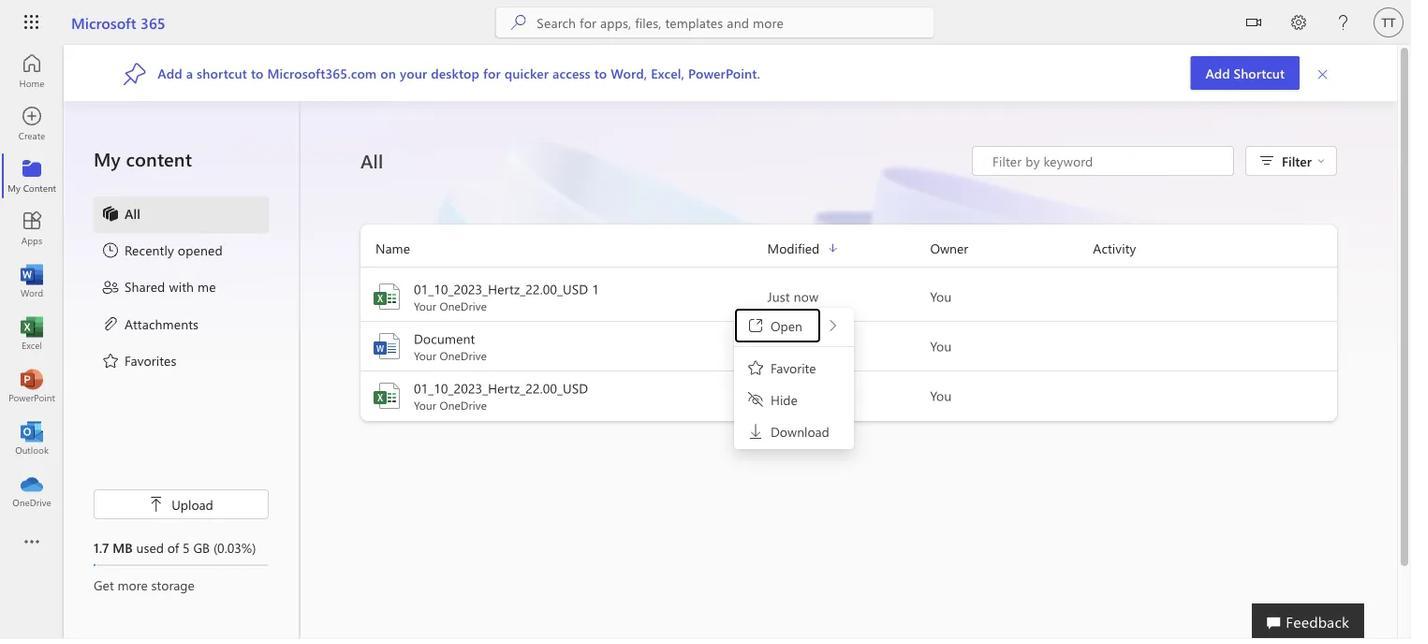 Task type: locate. For each thing, give the bounding box(es) containing it.
none search field inside microsoft 365 banner
[[496, 7, 934, 37]]

1 onedrive from the top
[[440, 299, 487, 314]]

row
[[361, 238, 1338, 268]]

my content left pane navigation navigation
[[64, 101, 300, 640]]

0 vertical spatial your
[[414, 299, 437, 314]]

1 vertical spatial 01_10_2023_hertz_22.00_usd
[[414, 380, 588, 397]]

nov 2 down open
[[768, 338, 803, 355]]

microsoft 365
[[71, 12, 166, 32]]

shortcut
[[197, 64, 247, 82]]

0 vertical spatial 2
[[795, 338, 803, 355]]

onedrive down document on the bottom of page
[[440, 348, 487, 363]]

1 horizontal spatial to
[[595, 64, 607, 82]]

shared with me
[[125, 278, 216, 296]]

apps image
[[22, 219, 41, 238]]

0 vertical spatial excel image
[[372, 282, 402, 312]]

just
[[768, 288, 790, 305]]

1 your from the top
[[414, 299, 437, 314]]

01_10_2023_hertz_22.00_usd down name button
[[414, 281, 588, 298]]

0 horizontal spatial add
[[157, 64, 182, 82]]

my
[[94, 147, 121, 171]]

open
[[771, 317, 803, 334]]

access
[[553, 64, 591, 82]]

shortcut
[[1234, 64, 1285, 81]]

quicker
[[505, 64, 549, 82]]


[[149, 497, 164, 512]]

Search box. Suggestions appear as you type. search field
[[537, 7, 934, 37]]

excel image down word image
[[22, 324, 41, 343]]

menu inside my content left pane navigation navigation
[[94, 197, 269, 381]]

2 nov from the top
[[768, 387, 792, 405]]

your inside 01_10_2023_hertz_22.00_usd your onedrive
[[414, 398, 437, 413]]

3 onedrive from the top
[[440, 398, 487, 413]]

1 01_10_2023_hertz_22.00_usd from the top
[[414, 281, 588, 298]]

get more storage button
[[94, 576, 269, 595]]

onedrive up document on the bottom of page
[[440, 299, 487, 314]]

view more apps image
[[22, 534, 41, 553]]

1 horizontal spatial add
[[1206, 64, 1230, 81]]

onedrive
[[440, 299, 487, 314], [440, 348, 487, 363], [440, 398, 487, 413]]

onedrive image
[[22, 481, 41, 500]]

add left shortcut
[[1206, 64, 1230, 81]]

me
[[198, 278, 216, 296]]

add left the a
[[157, 64, 182, 82]]

0 horizontal spatial menu
[[94, 197, 269, 381]]

onedrive down document your onedrive
[[440, 398, 487, 413]]

your inside document your onedrive
[[414, 348, 437, 363]]

name button
[[361, 238, 768, 259]]

excel image down name
[[372, 282, 402, 312]]

home image
[[22, 62, 41, 81]]

tt
[[1382, 15, 1396, 30]]

nov down open
[[768, 338, 792, 355]]

1 vertical spatial 2
[[795, 387, 803, 405]]

menu
[[94, 197, 269, 381], [737, 311, 851, 447]]

1 2 from the top
[[795, 338, 803, 355]]

modified button
[[768, 238, 930, 259]]

onedrive inside document your onedrive
[[440, 348, 487, 363]]

0 horizontal spatial to
[[251, 64, 264, 82]]

nov
[[768, 338, 792, 355], [768, 387, 792, 405]]

1 vertical spatial excel image
[[22, 324, 41, 343]]

displaying 3 out of 3 files. status
[[972, 146, 1234, 176]]

01_10_2023_hertz_22.00_usd
[[414, 281, 588, 298], [414, 380, 588, 397]]

01_10_2023_hertz_22.00_usd inside 01_10_2023_hertz_22.00_usd 1 your onedrive
[[414, 281, 588, 298]]

add a shortcut to microsoft365.com on your desktop for quicker access to word, excel, powerpoint.
[[157, 64, 760, 82]]

2 vertical spatial you
[[930, 387, 952, 405]]

01_10_2023_hertz_22.00_usd for your
[[414, 380, 588, 397]]

dismiss this dialog image
[[1317, 65, 1330, 81]]

3 your from the top
[[414, 398, 437, 413]]

your for document
[[414, 348, 437, 363]]

your
[[414, 299, 437, 314], [414, 348, 437, 363], [414, 398, 437, 413]]

0 vertical spatial you
[[930, 288, 952, 305]]

2 you from the top
[[930, 338, 952, 355]]

excel image
[[372, 282, 402, 312], [22, 324, 41, 343], [372, 381, 402, 411]]

your down document on the bottom of page
[[414, 348, 437, 363]]

a2hs image
[[124, 61, 146, 85]]

microsoft
[[71, 12, 136, 32]]

create image
[[22, 114, 41, 133]]

2 for document
[[795, 338, 803, 355]]

word image
[[372, 332, 402, 362]]

1 nov 2 from the top
[[768, 338, 803, 355]]


[[1247, 15, 1262, 30]]

you
[[930, 288, 952, 305], [930, 338, 952, 355], [930, 387, 952, 405]]

2 nov 2 from the top
[[768, 387, 803, 405]]

nov 2
[[768, 338, 803, 355], [768, 387, 803, 405]]

 button
[[1232, 0, 1277, 48]]

2 vertical spatial onedrive
[[440, 398, 487, 413]]

all
[[361, 148, 383, 173], [125, 205, 141, 222]]

0 horizontal spatial all
[[125, 205, 141, 222]]

mb
[[113, 539, 133, 556]]

powerpoint image
[[22, 377, 41, 395]]

01_10_2023_hertz_22.00_usd down document your onedrive
[[414, 380, 588, 397]]

1 vertical spatial your
[[414, 348, 437, 363]]

to left word,
[[595, 64, 607, 82]]

just now
[[768, 288, 819, 305]]

on
[[381, 64, 396, 82]]

download
[[771, 423, 830, 440]]

2 vertical spatial your
[[414, 398, 437, 413]]

1 vertical spatial nov
[[768, 387, 792, 405]]

1 nov from the top
[[768, 338, 792, 355]]

activity, column 4 of 4 column header
[[1093, 238, 1338, 259]]

shared with me element
[[101, 278, 216, 300]]

1 to from the left
[[251, 64, 264, 82]]

0 vertical spatial nov 2
[[768, 338, 803, 355]]

excel image inside 'name 01_10_2023_hertz_22.00_usd' cell
[[372, 381, 402, 411]]

0 vertical spatial nov
[[768, 338, 792, 355]]

0 vertical spatial 01_10_2023_hertz_22.00_usd
[[414, 281, 588, 298]]

2 for 01_10_2023_hertz_22.00_usd
[[795, 387, 803, 405]]

1 horizontal spatial menu
[[737, 311, 851, 447]]

your down document your onedrive
[[414, 398, 437, 413]]

shared
[[125, 278, 165, 296]]

filter 
[[1282, 152, 1325, 170]]

1 vertical spatial nov 2
[[768, 387, 803, 405]]

all down on
[[361, 148, 383, 173]]

outlook image
[[22, 429, 41, 448]]

 upload
[[149, 496, 213, 513]]

to
[[251, 64, 264, 82], [595, 64, 607, 82]]

2
[[795, 338, 803, 355], [795, 387, 803, 405]]

more
[[118, 576, 148, 594]]

download menu item
[[737, 417, 851, 447]]

content
[[126, 147, 192, 171]]

microsoft365.com
[[267, 64, 377, 82]]

add inside button
[[1206, 64, 1230, 81]]

1.7 mb used of 5 gb (0.03%)
[[94, 539, 256, 556]]

1 vertical spatial all
[[125, 205, 141, 222]]

01_10_2023_hertz_22.00_usd your onedrive
[[414, 380, 588, 413]]

favorites element
[[101, 351, 177, 373]]

your up document on the bottom of page
[[414, 299, 437, 314]]

2 down favorite menu item
[[795, 387, 803, 405]]

0 vertical spatial onedrive
[[440, 299, 487, 314]]

2 to from the left
[[595, 64, 607, 82]]

add
[[1206, 64, 1230, 81], [157, 64, 182, 82]]

menu containing all
[[94, 197, 269, 381]]

None search field
[[496, 7, 934, 37]]

nov down favorite
[[768, 387, 792, 405]]

2 your from the top
[[414, 348, 437, 363]]

attachments
[[125, 315, 199, 332]]

3 you from the top
[[930, 387, 952, 405]]

get
[[94, 576, 114, 594]]

1 vertical spatial onedrive
[[440, 348, 487, 363]]

nov 2 down favorite menu item
[[768, 387, 803, 405]]

1 vertical spatial you
[[930, 338, 952, 355]]

activity
[[1093, 240, 1137, 257]]

2 add from the left
[[157, 64, 182, 82]]

onedrive inside 01_10_2023_hertz_22.00_usd your onedrive
[[440, 398, 487, 413]]

used
[[136, 539, 164, 556]]

onedrive inside 01_10_2023_hertz_22.00_usd 1 your onedrive
[[440, 299, 487, 314]]

your for 01_10_2023_hertz_22.00_usd
[[414, 398, 437, 413]]

excel image inside name 01_10_2023_hertz_22.00_usd 1 cell
[[372, 282, 402, 312]]

1 horizontal spatial all
[[361, 148, 383, 173]]

navigation
[[0, 45, 64, 517]]

to right the shortcut
[[251, 64, 264, 82]]

2 2 from the top
[[795, 387, 803, 405]]

2 01_10_2023_hertz_22.00_usd from the top
[[414, 380, 588, 397]]

1 you from the top
[[930, 288, 952, 305]]

open menu item
[[737, 311, 819, 341]]

feedback button
[[1252, 604, 1365, 640]]

2 vertical spatial excel image
[[372, 381, 402, 411]]

all up recently
[[125, 205, 141, 222]]

recently opened element
[[101, 241, 223, 263]]

excel image down word icon
[[372, 381, 402, 411]]

add shortcut button
[[1191, 56, 1300, 90]]

owner
[[930, 240, 969, 257]]

2 onedrive from the top
[[440, 348, 487, 363]]

1 add from the left
[[1206, 64, 1230, 81]]

2 up favorite
[[795, 338, 803, 355]]



Task type: vqa. For each thing, say whether or not it's contained in the screenshot.
the 'Nov 2'
yes



Task type: describe. For each thing, give the bounding box(es) containing it.
my content
[[94, 147, 192, 171]]

favorite menu item
[[737, 353, 851, 383]]

your
[[400, 64, 427, 82]]

onedrive for document
[[440, 348, 487, 363]]

upload
[[172, 496, 213, 513]]

get more storage
[[94, 576, 195, 594]]

5
[[183, 539, 190, 556]]

add for add shortcut
[[1206, 64, 1230, 81]]

favorites
[[125, 352, 177, 369]]

1.7
[[94, 539, 109, 556]]

menu containing open
[[737, 311, 851, 447]]

recently opened
[[125, 241, 223, 259]]

gb
[[193, 539, 210, 556]]

microsoft 365 banner
[[0, 0, 1412, 48]]

nov for document
[[768, 338, 792, 355]]

of
[[168, 539, 179, 556]]

name document cell
[[361, 330, 768, 363]]

hide menu item
[[737, 385, 851, 415]]

you for 01_10_2023_hertz_22.00_usd
[[930, 387, 952, 405]]

name 01_10_2023_hertz_22.00_usd cell
[[361, 379, 768, 413]]

365
[[141, 12, 166, 32]]

you for document
[[930, 338, 952, 355]]

01_10_2023_hertz_22.00_usd for 1
[[414, 281, 588, 298]]

row containing name
[[361, 238, 1338, 268]]

storage
[[151, 576, 195, 594]]

feedback
[[1286, 612, 1350, 632]]

you for 01_10_2023_hertz_22.00_usd 1
[[930, 288, 952, 305]]

nov 2 for document
[[768, 338, 803, 355]]

a
[[186, 64, 193, 82]]

excel image for 01_10_2023_hertz_22.00_usd
[[372, 381, 402, 411]]

nov for 01_10_2023_hertz_22.00_usd
[[768, 387, 792, 405]]

document
[[414, 330, 475, 347]]

all inside menu
[[125, 205, 141, 222]]

01_10_2023_hertz_22.00_usd 1 your onedrive
[[414, 281, 599, 314]]

your inside 01_10_2023_hertz_22.00_usd 1 your onedrive
[[414, 299, 437, 314]]

opened
[[178, 241, 223, 259]]

now
[[794, 288, 819, 305]]

all element
[[101, 204, 141, 226]]

powerpoint.
[[689, 64, 760, 82]]

onedrive for 01_10_2023_hertz_22.00_usd
[[440, 398, 487, 413]]

document your onedrive
[[414, 330, 487, 363]]

attachments element
[[101, 314, 199, 337]]

filter
[[1282, 152, 1312, 170]]

(0.03%)
[[213, 539, 256, 556]]

excel,
[[651, 64, 685, 82]]

1
[[592, 281, 599, 298]]

with
[[169, 278, 194, 296]]

excel image for 01_10_2023_hertz_22.00_usd 1
[[372, 282, 402, 312]]

name
[[376, 240, 410, 257]]

name 01_10_2023_hertz_22.00_usd 1 cell
[[361, 280, 768, 314]]

word,
[[611, 64, 647, 82]]

tt button
[[1367, 0, 1412, 45]]

for
[[483, 64, 501, 82]]

nov 2 for 01_10_2023_hertz_22.00_usd
[[768, 387, 803, 405]]


[[1318, 157, 1325, 165]]

add for add a shortcut to microsoft365.com on your desktop for quicker access to word, excel, powerpoint.
[[157, 64, 182, 82]]

desktop
[[431, 64, 480, 82]]

owner button
[[930, 238, 1093, 259]]

word image
[[22, 272, 41, 290]]

my content image
[[22, 167, 41, 185]]

open group
[[737, 311, 851, 341]]

favorite
[[771, 359, 816, 377]]

hide
[[771, 391, 798, 408]]

0 vertical spatial all
[[361, 148, 383, 173]]

recently
[[125, 241, 174, 259]]

modified
[[768, 240, 820, 257]]

Filter by keyword text field
[[991, 152, 1224, 170]]

add shortcut
[[1206, 64, 1285, 81]]



